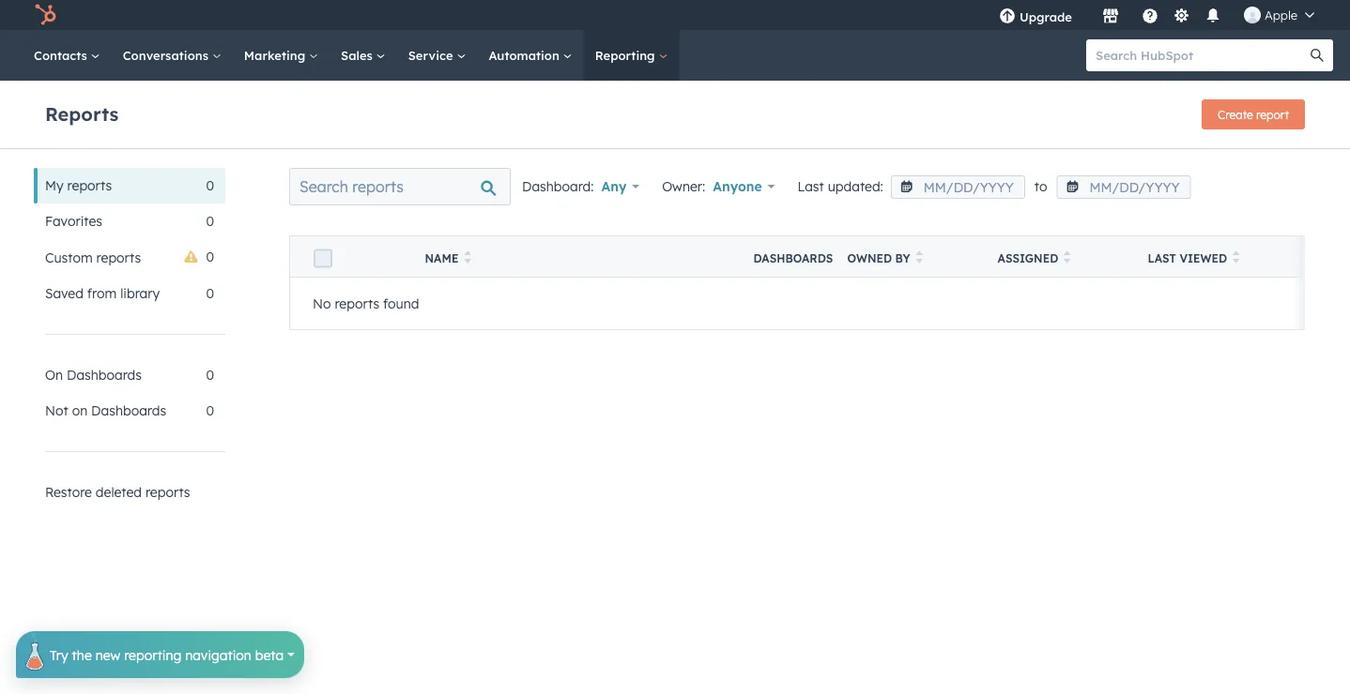 Task type: describe. For each thing, give the bounding box(es) containing it.
updated:
[[828, 178, 883, 195]]

0 for saved from library
[[206, 285, 214, 302]]

saved from library
[[45, 285, 160, 302]]

owner:
[[662, 178, 705, 195]]

last viewed
[[1148, 252, 1227, 266]]

reporting link
[[584, 30, 679, 81]]

press to sort. image for owned by
[[916, 251, 923, 264]]

last updated:
[[798, 178, 883, 195]]

help image
[[1142, 8, 1159, 25]]

press to sort. image for assigned
[[1064, 251, 1071, 264]]

press to sort. element for name
[[464, 251, 471, 267]]

my reports
[[45, 177, 112, 194]]

service
[[408, 47, 457, 63]]

3 0 from the top
[[206, 249, 214, 265]]

press to sort. element for assigned
[[1064, 251, 1071, 267]]

apple
[[1265, 7, 1297, 23]]

marketing
[[244, 47, 309, 63]]

reports for my
[[67, 177, 112, 194]]

reports for custom
[[96, 249, 141, 266]]

any button
[[601, 174, 639, 200]]

last viewed button
[[1125, 236, 1299, 277]]

name button
[[402, 236, 731, 277]]

on dashboards
[[45, 367, 142, 384]]

not on dashboards
[[45, 403, 166, 419]]

viewed
[[1180, 252, 1227, 266]]

navigation
[[185, 647, 251, 664]]

reports banner
[[45, 94, 1305, 130]]

on
[[72, 403, 87, 419]]

0 for my reports
[[206, 177, 214, 194]]

library
[[120, 285, 160, 302]]

reporting
[[124, 647, 182, 664]]

automation link
[[477, 30, 584, 81]]

press to sort. element for owned by
[[916, 251, 923, 267]]

deleted
[[96, 484, 142, 501]]

contacts link
[[23, 30, 111, 81]]

the
[[72, 647, 92, 664]]

try the new reporting navigation beta button
[[16, 625, 304, 679]]

reports
[[45, 102, 119, 125]]

my
[[45, 177, 64, 194]]

help button
[[1134, 0, 1166, 30]]

service link
[[397, 30, 477, 81]]

assigned button
[[975, 236, 1125, 277]]

favorites
[[45, 213, 102, 230]]

marketing link
[[233, 30, 330, 81]]

upgrade image
[[999, 8, 1016, 25]]

reports for no
[[335, 296, 379, 312]]

bob builder image
[[1244, 7, 1261, 23]]

owned by button
[[825, 236, 975, 277]]

notifications button
[[1197, 0, 1229, 30]]

0 for favorites
[[206, 213, 214, 230]]

MM/DD/YYYY text field
[[891, 175, 1025, 199]]

saved
[[45, 285, 83, 302]]

last for last updated:
[[798, 178, 824, 195]]

by
[[895, 252, 910, 266]]

notifications image
[[1205, 8, 1221, 25]]

press to sort. image for last viewed
[[1233, 251, 1240, 264]]

settings image
[[1173, 8, 1190, 25]]

Search reports search field
[[289, 168, 511, 206]]

contacts
[[34, 47, 91, 63]]



Task type: vqa. For each thing, say whether or not it's contained in the screenshot.
Press to sort. icon
yes



Task type: locate. For each thing, give the bounding box(es) containing it.
search image
[[1311, 49, 1324, 62]]

anyone button
[[713, 174, 775, 200]]

dashboards left owned
[[753, 252, 833, 266]]

1 horizontal spatial press to sort. image
[[1064, 251, 1071, 264]]

conversations
[[123, 47, 212, 63]]

press to sort. element inside assigned "button"
[[1064, 251, 1071, 267]]

last left viewed
[[1148, 252, 1176, 266]]

last
[[798, 178, 824, 195], [1148, 252, 1176, 266]]

last inside button
[[1148, 252, 1176, 266]]

anyone
[[713, 178, 762, 195]]

hubspot link
[[23, 4, 70, 26]]

2 press to sort. element from the left
[[916, 251, 923, 267]]

no
[[313, 296, 331, 312]]

press to sort. image inside name 'button'
[[464, 251, 471, 264]]

2 vertical spatial dashboards
[[91, 403, 166, 419]]

custom
[[45, 249, 93, 266]]

5 0 from the top
[[206, 367, 214, 384]]

press to sort. image right by
[[916, 251, 923, 264]]

settings link
[[1170, 5, 1193, 25]]

1 press to sort. element from the left
[[464, 251, 471, 267]]

1 press to sort. image from the left
[[916, 251, 923, 264]]

reports up saved from library
[[96, 249, 141, 266]]

dashboards up not on dashboards
[[67, 367, 142, 384]]

apple button
[[1233, 0, 1326, 30]]

try the new reporting navigation beta
[[50, 647, 284, 664]]

MM/DD/YYYY text field
[[1057, 175, 1191, 199]]

name
[[425, 252, 459, 266]]

1 horizontal spatial press to sort. image
[[1233, 251, 1240, 264]]

press to sort. element right by
[[916, 251, 923, 267]]

4 0 from the top
[[206, 285, 214, 302]]

to
[[1034, 178, 1047, 195]]

1 press to sort. image from the left
[[464, 251, 471, 264]]

try
[[50, 647, 68, 664]]

0 horizontal spatial press to sort. image
[[916, 251, 923, 264]]

restore deleted reports
[[45, 484, 190, 501]]

press to sort. image right name
[[464, 251, 471, 264]]

menu containing apple
[[986, 0, 1328, 30]]

press to sort. element for last viewed
[[1233, 251, 1240, 267]]

last for last viewed
[[1148, 252, 1176, 266]]

report
[[1256, 107, 1289, 122]]

dashboards right the 'on'
[[91, 403, 166, 419]]

press to sort. element right viewed
[[1233, 251, 1240, 267]]

press to sort. element
[[464, 251, 471, 267], [916, 251, 923, 267], [1064, 251, 1071, 267], [1233, 251, 1240, 267]]

6 0 from the top
[[206, 403, 214, 419]]

restore
[[45, 484, 92, 501]]

2 press to sort. image from the left
[[1064, 251, 1071, 264]]

from
[[87, 285, 117, 302]]

automation
[[489, 47, 563, 63]]

press to sort. image for name
[[464, 251, 471, 264]]

press to sort. element right name
[[464, 251, 471, 267]]

dashboards
[[753, 252, 833, 266], [67, 367, 142, 384], [91, 403, 166, 419]]

sales link
[[330, 30, 397, 81]]

marketplaces image
[[1102, 8, 1119, 25]]

create report link
[[1202, 100, 1305, 130]]

dashboard:
[[522, 178, 594, 195]]

press to sort. image
[[916, 251, 923, 264], [1233, 251, 1240, 264]]

press to sort. image right assigned
[[1064, 251, 1071, 264]]

marketplaces button
[[1091, 0, 1130, 30]]

press to sort. element right assigned
[[1064, 251, 1071, 267]]

found
[[383, 296, 419, 312]]

menu
[[986, 0, 1328, 30]]

1 vertical spatial last
[[1148, 252, 1176, 266]]

Search HubSpot search field
[[1086, 39, 1316, 71]]

press to sort. element inside name 'button'
[[464, 251, 471, 267]]

upgrade
[[1019, 9, 1072, 24]]

0 vertical spatial last
[[798, 178, 824, 195]]

press to sort. image inside assigned "button"
[[1064, 251, 1071, 264]]

0
[[206, 177, 214, 194], [206, 213, 214, 230], [206, 249, 214, 265], [206, 285, 214, 302], [206, 367, 214, 384], [206, 403, 214, 419]]

1 0 from the top
[[206, 177, 214, 194]]

0 horizontal spatial last
[[798, 178, 824, 195]]

reports
[[67, 177, 112, 194], [96, 249, 141, 266], [335, 296, 379, 312], [145, 484, 190, 501]]

last left updated:
[[798, 178, 824, 195]]

any
[[601, 178, 627, 195]]

on
[[45, 367, 63, 384]]

assigned
[[998, 252, 1058, 266]]

beta
[[255, 647, 284, 664]]

3 press to sort. element from the left
[[1064, 251, 1071, 267]]

create report
[[1218, 107, 1289, 122]]

not
[[45, 403, 68, 419]]

press to sort. image
[[464, 251, 471, 264], [1064, 251, 1071, 264]]

owned
[[847, 252, 892, 266]]

conversations link
[[111, 30, 233, 81]]

no reports found
[[313, 296, 419, 312]]

2 0 from the top
[[206, 213, 214, 230]]

reports right 'no'
[[335, 296, 379, 312]]

custom reports
[[45, 249, 141, 266]]

press to sort. image right viewed
[[1233, 251, 1240, 264]]

press to sort. image inside the owned by button
[[916, 251, 923, 264]]

press to sort. element inside "last viewed" button
[[1233, 251, 1240, 267]]

2 press to sort. image from the left
[[1233, 251, 1240, 264]]

reports right deleted
[[145, 484, 190, 501]]

reports right my
[[67, 177, 112, 194]]

reporting
[[595, 47, 659, 63]]

new
[[95, 647, 120, 664]]

1 horizontal spatial last
[[1148, 252, 1176, 266]]

sales
[[341, 47, 376, 63]]

0 for on dashboards
[[206, 367, 214, 384]]

reports inside button
[[145, 484, 190, 501]]

0 vertical spatial dashboards
[[753, 252, 833, 266]]

4 press to sort. element from the left
[[1233, 251, 1240, 267]]

1 vertical spatial dashboards
[[67, 367, 142, 384]]

press to sort. element inside the owned by button
[[916, 251, 923, 267]]

0 for not on dashboards
[[206, 403, 214, 419]]

hubspot image
[[34, 4, 56, 26]]

press to sort. image inside "last viewed" button
[[1233, 251, 1240, 264]]

search button
[[1301, 39, 1333, 71]]

restore deleted reports button
[[34, 475, 225, 511]]

0 horizontal spatial press to sort. image
[[464, 251, 471, 264]]

create
[[1218, 107, 1253, 122]]

owned by
[[847, 252, 910, 266]]



